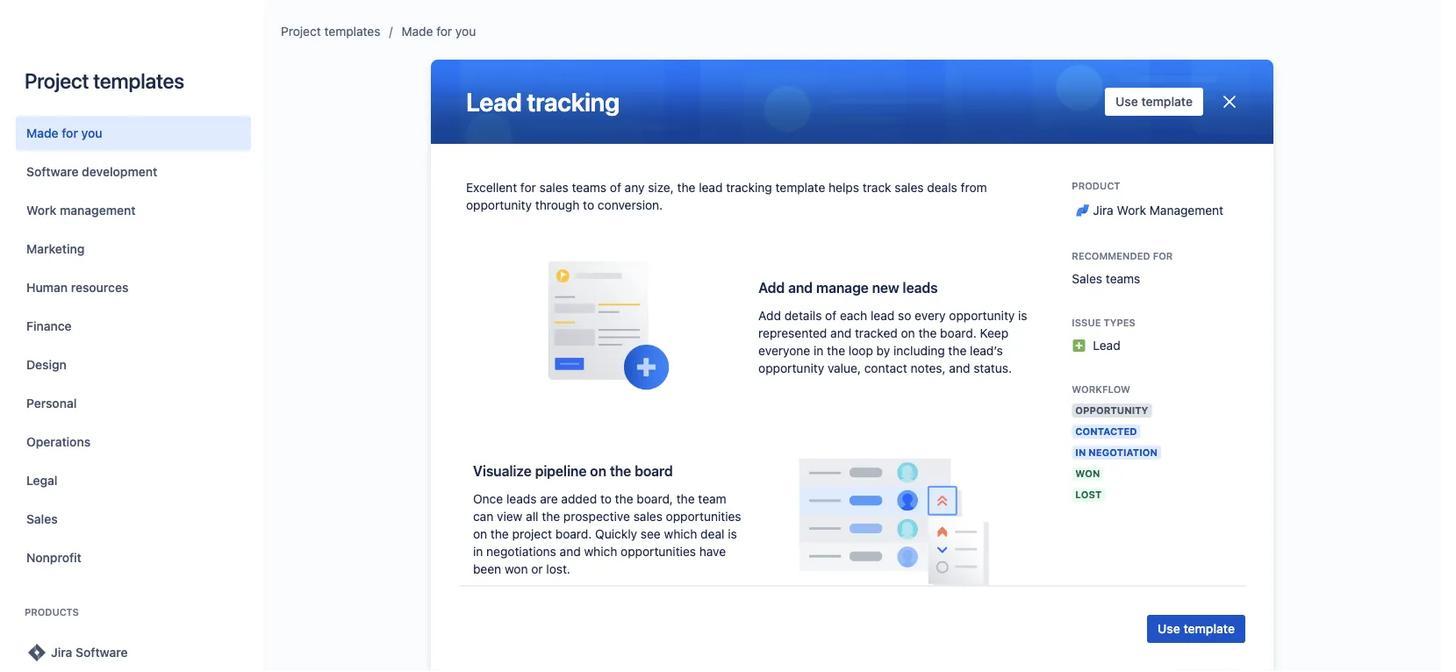 Task type: describe. For each thing, give the bounding box(es) containing it.
visualize pipeline on the board image
[[759, 442, 1030, 594]]

project inside project templates link
[[281, 24, 321, 39]]

lead tracking
[[466, 87, 620, 117]]

of inside add details of each lead so every opportunity is represented and tracked on the board. keep everyone in the loop by including the lead's opportunity value, contact notes, and status.
[[826, 308, 837, 323]]

operations button
[[16, 425, 251, 460]]

0 vertical spatial tracking
[[527, 87, 620, 117]]

made for made for you 'button'
[[26, 126, 59, 141]]

in negotiation
[[1076, 447, 1158, 459]]

design
[[26, 358, 67, 372]]

helps
[[829, 180, 860, 195]]

jira work management image
[[1072, 200, 1094, 221]]

add details of each lead so every opportunity is represented and tracked on the board. keep everyone in the loop by including the lead's opportunity value, contact notes, and status.
[[759, 308, 1028, 375]]

sales for sales
[[26, 512, 58, 527]]

lost
[[1076, 490, 1102, 501]]

have
[[700, 544, 726, 559]]

types
[[1104, 317, 1136, 329]]

is inside add details of each lead so every opportunity is represented and tracked on the board. keep everyone in the loop by including the lead's opportunity value, contact notes, and status.
[[1019, 308, 1028, 323]]

are
[[540, 492, 558, 506]]

visualize pipeline on the board
[[473, 463, 673, 479]]

quickly
[[595, 527, 638, 541]]

1 vertical spatial project templates
[[25, 68, 184, 93]]

work management button
[[16, 193, 251, 228]]

issue
[[1072, 317, 1102, 329]]

track
[[863, 180, 892, 195]]

0 vertical spatial use template button
[[1106, 88, 1204, 116]]

products
[[25, 607, 79, 619]]

is inside the once leads are added to the board, the team can view all the prospective sales opportunities on the project board. quickly see which deal is in negotiations and which opportunities have been won or lost.
[[728, 527, 737, 541]]

through
[[535, 198, 580, 213]]

software development button
[[16, 155, 251, 190]]

manage
[[817, 279, 869, 296]]

opportunity
[[1076, 405, 1149, 417]]

jira software button
[[16, 636, 251, 671]]

added
[[561, 492, 597, 506]]

can
[[473, 509, 494, 524]]

negotiation
[[1089, 447, 1158, 459]]

visualize
[[473, 463, 532, 479]]

1 horizontal spatial leads
[[903, 279, 938, 296]]

negotiations
[[487, 544, 557, 559]]

view
[[497, 509, 523, 524]]

lead for lead
[[1094, 339, 1121, 353]]

1 horizontal spatial which
[[664, 527, 698, 541]]

finance button
[[16, 309, 251, 344]]

sales button
[[16, 502, 251, 537]]

board. inside the once leads are added to the board, the team can view all the prospective sales opportunities on the project board. quickly see which deal is in negotiations and which opportunities have been won or lost.
[[556, 527, 592, 541]]

of inside excellent for sales teams of any size, the lead tracking template helps track sales deals from opportunity through to conversion.
[[610, 180, 622, 195]]

operations
[[26, 435, 91, 450]]

made for you for made for you link
[[402, 24, 476, 39]]

add for add details of each lead so every opportunity is represented and tracked on the board. keep everyone in the loop by including the lead's opportunity value, contact notes, and status.
[[759, 308, 781, 323]]

on inside the once leads are added to the board, the team can view all the prospective sales opportunities on the project board. quickly see which deal is in negotiations and which opportunities have been won or lost.
[[473, 527, 487, 541]]

tracking inside excellent for sales teams of any size, the lead tracking template helps track sales deals from opportunity through to conversion.
[[726, 180, 773, 195]]

made for you link
[[402, 21, 476, 42]]

board,
[[637, 492, 673, 506]]

the left lead's
[[949, 343, 967, 358]]

human resources button
[[16, 270, 251, 306]]

keep
[[980, 326, 1009, 340]]

use template for the bottommost use template button
[[1158, 622, 1236, 637]]

new
[[873, 279, 900, 296]]

1 vertical spatial on
[[590, 463, 607, 479]]

0 horizontal spatial which
[[584, 544, 618, 559]]

contact
[[865, 361, 908, 375]]

marketing button
[[16, 232, 251, 267]]

the left team
[[677, 492, 695, 506]]

2 work from the left
[[1117, 203, 1147, 218]]

jira for jira work management
[[1094, 203, 1114, 218]]

finance
[[26, 319, 72, 334]]

opportunity inside excellent for sales teams of any size, the lead tracking template helps track sales deals from opportunity through to conversion.
[[466, 198, 532, 213]]

human
[[26, 281, 68, 295]]

nonprofit
[[26, 551, 82, 566]]

project templates link
[[281, 21, 381, 42]]

jira software
[[51, 646, 128, 660]]

in inside add details of each lead so every opportunity is represented and tracked on the board. keep everyone in the loop by including the lead's opportunity value, contact notes, and status.
[[814, 343, 824, 358]]

all
[[526, 509, 539, 524]]

notes,
[[911, 361, 946, 375]]

sales inside the once leads are added to the board, the team can view all the prospective sales opportunities on the project board. quickly see which deal is in negotiations and which opportunities have been won or lost.
[[634, 509, 663, 524]]

made for made for you link
[[402, 24, 433, 39]]

been
[[473, 562, 502, 576]]

the inside excellent for sales teams of any size, the lead tracking template helps track sales deals from opportunity through to conversion.
[[678, 180, 696, 195]]

so
[[898, 308, 912, 323]]

1 horizontal spatial opportunity
[[759, 361, 825, 375]]

to inside excellent for sales teams of any size, the lead tracking template helps track sales deals from opportunity through to conversion.
[[583, 198, 595, 213]]

any
[[625, 180, 645, 195]]

workflow
[[1072, 384, 1131, 396]]

you for made for you link
[[456, 24, 476, 39]]

marketing
[[26, 242, 85, 256]]

sales up through
[[540, 180, 569, 195]]

once leads are added to the board, the team can view all the prospective sales opportunities on the project board. quickly see which deal is in negotiations and which opportunities have been won or lost.
[[473, 492, 742, 576]]

0 vertical spatial opportunities
[[666, 509, 742, 524]]

recommended
[[1072, 251, 1151, 262]]

personal
[[26, 396, 77, 411]]

every
[[915, 308, 946, 323]]

prospective
[[564, 509, 630, 524]]

the left board
[[610, 463, 632, 479]]

legal
[[26, 474, 58, 488]]

jira for jira software
[[51, 646, 72, 660]]

size,
[[648, 180, 674, 195]]

add and manage new leads
[[759, 279, 938, 296]]

add for add and manage new leads
[[759, 279, 785, 296]]

legal button
[[16, 464, 251, 499]]

team
[[698, 492, 727, 506]]

lead inside add details of each lead so every opportunity is represented and tracked on the board. keep everyone in the loop by including the lead's opportunity value, contact notes, and status.
[[871, 308, 895, 323]]

customize the sales process
[[759, 655, 947, 672]]

deals
[[928, 180, 958, 195]]

tracked
[[855, 326, 898, 340]]

issue types
[[1072, 317, 1136, 329]]

1 vertical spatial use template button
[[1148, 616, 1246, 644]]



Task type: vqa. For each thing, say whether or not it's contained in the screenshot.
This
no



Task type: locate. For each thing, give the bounding box(es) containing it.
0 horizontal spatial lead
[[466, 87, 522, 117]]

resources
[[71, 281, 129, 295]]

1 vertical spatial sales
[[26, 512, 58, 527]]

1 vertical spatial add
[[759, 308, 781, 323]]

is right deal
[[728, 527, 737, 541]]

2 vertical spatial opportunity
[[759, 361, 825, 375]]

1 work from the left
[[26, 203, 57, 218]]

1 horizontal spatial jira
[[1094, 203, 1114, 218]]

close image
[[1220, 91, 1241, 112]]

won
[[505, 562, 528, 576]]

leads
[[903, 279, 938, 296], [507, 492, 537, 506]]

template inside excellent for sales teams of any size, the lead tracking template helps track sales deals from opportunity through to conversion.
[[776, 180, 826, 195]]

opportunities down see
[[621, 544, 696, 559]]

1 vertical spatial software
[[76, 646, 128, 660]]

lead up "tracked"
[[871, 308, 895, 323]]

the up value,
[[827, 343, 846, 358]]

details
[[785, 308, 822, 323]]

add inside add details of each lead so every opportunity is represented and tracked on the board. keep everyone in the loop by including the lead's opportunity value, contact notes, and status.
[[759, 308, 781, 323]]

jira work management image
[[1072, 200, 1094, 221]]

use template for top use template button
[[1116, 94, 1193, 109]]

add and manage new leads image
[[473, 249, 745, 402]]

1 horizontal spatial of
[[826, 308, 837, 323]]

software
[[26, 165, 79, 179], [76, 646, 128, 660]]

design button
[[16, 348, 251, 383]]

lead
[[699, 180, 723, 195], [871, 308, 895, 323]]

made for you button
[[16, 116, 251, 151]]

0 vertical spatial to
[[583, 198, 595, 213]]

1 vertical spatial template
[[776, 180, 826, 195]]

0 vertical spatial teams
[[572, 180, 607, 195]]

1 vertical spatial use template
[[1158, 622, 1236, 637]]

0 vertical spatial lead
[[466, 87, 522, 117]]

development
[[82, 165, 157, 179]]

value,
[[828, 361, 861, 375]]

add up represented
[[759, 308, 781, 323]]

you inside made for you 'button'
[[81, 126, 102, 141]]

0 horizontal spatial on
[[473, 527, 487, 541]]

lead's
[[970, 343, 1003, 358]]

1 horizontal spatial project templates
[[281, 24, 381, 39]]

1 vertical spatial opportunities
[[621, 544, 696, 559]]

0 vertical spatial board.
[[941, 326, 977, 340]]

jira inside 'button'
[[51, 646, 72, 660]]

board
[[635, 463, 673, 479]]

0 vertical spatial project templates
[[281, 24, 381, 39]]

software inside jira software 'button'
[[76, 646, 128, 660]]

0 vertical spatial leads
[[903, 279, 938, 296]]

1 horizontal spatial board.
[[941, 326, 977, 340]]

1 vertical spatial templates
[[93, 68, 184, 93]]

leads up every
[[903, 279, 938, 296]]

0 horizontal spatial use
[[1116, 94, 1139, 109]]

1 horizontal spatial lead
[[1094, 339, 1121, 353]]

0 vertical spatial lead
[[699, 180, 723, 195]]

made for you for made for you 'button'
[[26, 126, 102, 141]]

1 vertical spatial board.
[[556, 527, 592, 541]]

1 vertical spatial lead
[[871, 308, 895, 323]]

0 horizontal spatial to
[[583, 198, 595, 213]]

everyone
[[759, 343, 811, 358]]

from
[[961, 180, 988, 195]]

1 horizontal spatial work
[[1117, 203, 1147, 218]]

0 horizontal spatial sales
[[26, 512, 58, 527]]

nonprofit button
[[16, 541, 251, 576]]

to right through
[[583, 198, 595, 213]]

sales for sales teams
[[1072, 272, 1103, 286]]

1 vertical spatial lead
[[1094, 339, 1121, 353]]

you for made for you 'button'
[[81, 126, 102, 141]]

0 vertical spatial software
[[26, 165, 79, 179]]

2 vertical spatial template
[[1184, 622, 1236, 637]]

sales left process
[[857, 655, 891, 672]]

opportunity up keep
[[950, 308, 1015, 323]]

software inside software development button
[[26, 165, 79, 179]]

lead
[[466, 87, 522, 117], [1094, 339, 1121, 353]]

2 vertical spatial on
[[473, 527, 487, 541]]

sales right track
[[895, 180, 924, 195]]

0 vertical spatial jira
[[1094, 203, 1114, 218]]

0 horizontal spatial board.
[[556, 527, 592, 541]]

1 vertical spatial made
[[26, 126, 59, 141]]

made for you
[[402, 24, 476, 39], [26, 126, 102, 141]]

leads inside the once leads are added to the board, the team can view all the prospective sales opportunities on the project board. quickly see which deal is in negotiations and which opportunities have been won or lost.
[[507, 492, 537, 506]]

which down quickly
[[584, 544, 618, 559]]

of left any at top
[[610, 180, 622, 195]]

jira down products
[[51, 646, 72, 660]]

and up details
[[789, 279, 813, 296]]

on up added
[[590, 463, 607, 479]]

the right size,
[[678, 180, 696, 195]]

template
[[1142, 94, 1193, 109], [776, 180, 826, 195], [1184, 622, 1236, 637]]

1 vertical spatial teams
[[1106, 272, 1141, 286]]

opportunities
[[666, 509, 742, 524], [621, 544, 696, 559]]

for inside excellent for sales teams of any size, the lead tracking template helps track sales deals from opportunity through to conversion.
[[521, 180, 536, 195]]

1 vertical spatial you
[[81, 126, 102, 141]]

0 horizontal spatial you
[[81, 126, 102, 141]]

use for the bottommost use template button
[[1158, 622, 1181, 637]]

1 horizontal spatial is
[[1019, 308, 1028, 323]]

customize
[[759, 655, 829, 672]]

0 vertical spatial use
[[1116, 94, 1139, 109]]

1 add from the top
[[759, 279, 785, 296]]

1 horizontal spatial made for you
[[402, 24, 476, 39]]

in down represented
[[814, 343, 824, 358]]

made
[[402, 24, 433, 39], [26, 126, 59, 141]]

0 horizontal spatial templates
[[93, 68, 184, 93]]

process
[[894, 655, 947, 672]]

leads up all
[[507, 492, 537, 506]]

1 vertical spatial to
[[601, 492, 612, 506]]

1 vertical spatial of
[[826, 308, 837, 323]]

2 add from the top
[[759, 308, 781, 323]]

board. up lead's
[[941, 326, 977, 340]]

conversion.
[[598, 198, 663, 213]]

0 vertical spatial templates
[[324, 24, 381, 39]]

sales teams
[[1072, 272, 1141, 286]]

1 vertical spatial made for you
[[26, 126, 102, 141]]

1 horizontal spatial use
[[1158, 622, 1181, 637]]

of left each
[[826, 308, 837, 323]]

in inside the once leads are added to the board, the team can view all the prospective sales opportunities on the project board. quickly see which deal is in negotiations and which opportunities have been won or lost.
[[473, 544, 483, 559]]

work up marketing
[[26, 203, 57, 218]]

work management
[[26, 203, 136, 218]]

made up the software development
[[26, 126, 59, 141]]

opportunity down the everyone
[[759, 361, 825, 375]]

and inside the once leads are added to the board, the team can view all the prospective sales opportunities on the project board. quickly see which deal is in negotiations and which opportunities have been won or lost.
[[560, 544, 581, 559]]

templates up made for you 'button'
[[93, 68, 184, 93]]

1 horizontal spatial on
[[590, 463, 607, 479]]

1 horizontal spatial teams
[[1106, 272, 1141, 286]]

project templates
[[281, 24, 381, 39], [25, 68, 184, 93]]

to up prospective
[[601, 492, 612, 506]]

1 horizontal spatial tracking
[[726, 180, 773, 195]]

in up been
[[473, 544, 483, 559]]

template for the bottommost use template button
[[1184, 622, 1236, 637]]

on inside add details of each lead so every opportunity is represented and tracked on the board. keep everyone in the loop by including the lead's opportunity value, contact notes, and status.
[[901, 326, 916, 340]]

0 horizontal spatial project
[[25, 68, 89, 93]]

board.
[[941, 326, 977, 340], [556, 527, 592, 541]]

0 horizontal spatial tracking
[[527, 87, 620, 117]]

deal
[[701, 527, 725, 541]]

lead inside excellent for sales teams of any size, the lead tracking template helps track sales deals from opportunity through to conversion.
[[699, 180, 723, 195]]

0 vertical spatial project
[[281, 24, 321, 39]]

1 horizontal spatial you
[[456, 24, 476, 39]]

board. inside add details of each lead so every opportunity is represented and tracked on the board. keep everyone in the loop by including the lead's opportunity value, contact notes, and status.
[[941, 326, 977, 340]]

0 horizontal spatial project templates
[[25, 68, 184, 93]]

lead down issue types
[[1094, 339, 1121, 353]]

0 horizontal spatial opportunity
[[466, 198, 532, 213]]

product
[[1072, 180, 1121, 192]]

and up lost.
[[560, 544, 581, 559]]

and right notes,
[[950, 361, 971, 375]]

0 vertical spatial of
[[610, 180, 622, 195]]

1 vertical spatial which
[[584, 544, 618, 559]]

jira work management
[[1094, 203, 1224, 218]]

status.
[[974, 361, 1012, 375]]

software up the work management
[[26, 165, 79, 179]]

jira down product
[[1094, 203, 1114, 218]]

teams inside excellent for sales teams of any size, the lead tracking template helps track sales deals from opportunity through to conversion.
[[572, 180, 607, 195]]

templates
[[324, 24, 381, 39], [93, 68, 184, 93]]

2 horizontal spatial opportunity
[[950, 308, 1015, 323]]

you inside made for you link
[[456, 24, 476, 39]]

templates left made for you link
[[324, 24, 381, 39]]

personal button
[[16, 386, 251, 422]]

1 horizontal spatial templates
[[324, 24, 381, 39]]

lead for lead tracking
[[466, 87, 522, 117]]

in
[[814, 343, 824, 358], [473, 544, 483, 559]]

0 horizontal spatial in
[[473, 544, 483, 559]]

sales down legal on the left
[[26, 512, 58, 527]]

on down "can"
[[473, 527, 487, 541]]

sales up see
[[634, 509, 663, 524]]

use for top use template button
[[1116, 94, 1139, 109]]

template for top use template button
[[1142, 94, 1193, 109]]

software development
[[26, 165, 157, 179]]

opportunities down team
[[666, 509, 742, 524]]

management
[[60, 203, 136, 218]]

teams down recommended for
[[1106, 272, 1141, 286]]

for inside 'button'
[[62, 126, 78, 141]]

the down view
[[491, 527, 509, 541]]

opportunity down excellent
[[466, 198, 532, 213]]

in
[[1076, 447, 1087, 459]]

lead right size,
[[699, 180, 723, 195]]

1 vertical spatial is
[[728, 527, 737, 541]]

add up details
[[759, 279, 785, 296]]

which
[[664, 527, 698, 541], [584, 544, 618, 559]]

work inside button
[[26, 203, 57, 218]]

once
[[473, 492, 503, 506]]

excellent for sales teams of any size, the lead tracking template helps track sales deals from opportunity through to conversion.
[[466, 180, 988, 213]]

recommended for
[[1072, 251, 1174, 262]]

to inside the once leads are added to the board, the team can view all the prospective sales opportunities on the project board. quickly see which deal is in negotiations and which opportunities have been won or lost.
[[601, 492, 612, 506]]

1 vertical spatial tracking
[[726, 180, 773, 195]]

pipeline
[[535, 463, 587, 479]]

use template button
[[1106, 88, 1204, 116], [1148, 616, 1246, 644]]

1 vertical spatial jira
[[51, 646, 72, 660]]

1 horizontal spatial to
[[601, 492, 612, 506]]

1 vertical spatial in
[[473, 544, 483, 559]]

use
[[1116, 94, 1139, 109], [1158, 622, 1181, 637]]

0 horizontal spatial made
[[26, 126, 59, 141]]

represented
[[759, 326, 828, 340]]

including
[[894, 343, 945, 358]]

0 vertical spatial is
[[1019, 308, 1028, 323]]

2 horizontal spatial on
[[901, 326, 916, 340]]

0 vertical spatial on
[[901, 326, 916, 340]]

made inside 'button'
[[26, 126, 59, 141]]

0 vertical spatial you
[[456, 24, 476, 39]]

teams
[[572, 180, 607, 195], [1106, 272, 1141, 286]]

lead up excellent
[[466, 87, 522, 117]]

sales
[[1072, 272, 1103, 286], [26, 512, 58, 527]]

the down are
[[542, 509, 560, 524]]

1 vertical spatial use
[[1158, 622, 1181, 637]]

0 vertical spatial use template
[[1116, 94, 1193, 109]]

the down every
[[919, 326, 937, 340]]

is left issue
[[1019, 308, 1028, 323]]

0 horizontal spatial leads
[[507, 492, 537, 506]]

0 vertical spatial made
[[402, 24, 433, 39]]

board. down prospective
[[556, 527, 592, 541]]

0 horizontal spatial work
[[26, 203, 57, 218]]

sales inside button
[[26, 512, 58, 527]]

and down each
[[831, 326, 852, 340]]

use template
[[1116, 94, 1193, 109], [1158, 622, 1236, 637]]

software down products
[[76, 646, 128, 660]]

0 vertical spatial made for you
[[402, 24, 476, 39]]

0 vertical spatial which
[[664, 527, 698, 541]]

0 vertical spatial add
[[759, 279, 785, 296]]

on down so
[[901, 326, 916, 340]]

or
[[532, 562, 543, 576]]

project
[[512, 527, 552, 541]]

of
[[610, 180, 622, 195], [826, 308, 837, 323]]

which right see
[[664, 527, 698, 541]]

by
[[877, 343, 891, 358]]

teams up through
[[572, 180, 607, 195]]

human resources
[[26, 281, 129, 295]]

1 horizontal spatial lead
[[871, 308, 895, 323]]

sales down recommended
[[1072, 272, 1103, 286]]

contacted
[[1076, 426, 1138, 438]]

0 vertical spatial in
[[814, 343, 824, 358]]

0 vertical spatial template
[[1142, 94, 1193, 109]]

excellent
[[466, 180, 517, 195]]

0 horizontal spatial is
[[728, 527, 737, 541]]

made right project templates link
[[402, 24, 433, 39]]

1 horizontal spatial made
[[402, 24, 433, 39]]

lost.
[[547, 562, 571, 576]]

loop
[[849, 343, 874, 358]]

the left board,
[[615, 492, 634, 506]]

add
[[759, 279, 785, 296], [759, 308, 781, 323]]

and
[[789, 279, 813, 296], [831, 326, 852, 340], [950, 361, 971, 375], [560, 544, 581, 559]]

1 vertical spatial leads
[[507, 492, 537, 506]]

0 horizontal spatial made for you
[[26, 126, 102, 141]]

the right customize
[[832, 655, 854, 672]]

0 vertical spatial sales
[[1072, 272, 1103, 286]]

1 vertical spatial project
[[25, 68, 89, 93]]

sales
[[540, 180, 569, 195], [895, 180, 924, 195], [634, 509, 663, 524], [857, 655, 891, 672]]

made for you inside 'button'
[[26, 126, 102, 141]]

1 vertical spatial opportunity
[[950, 308, 1015, 323]]

won
[[1076, 468, 1101, 480]]

work down product
[[1117, 203, 1147, 218]]

management
[[1150, 203, 1224, 218]]

see
[[641, 527, 661, 541]]

1 horizontal spatial project
[[281, 24, 321, 39]]

0 vertical spatial opportunity
[[466, 198, 532, 213]]

jira software image
[[26, 643, 47, 664], [26, 643, 47, 664]]

each
[[840, 308, 868, 323]]



